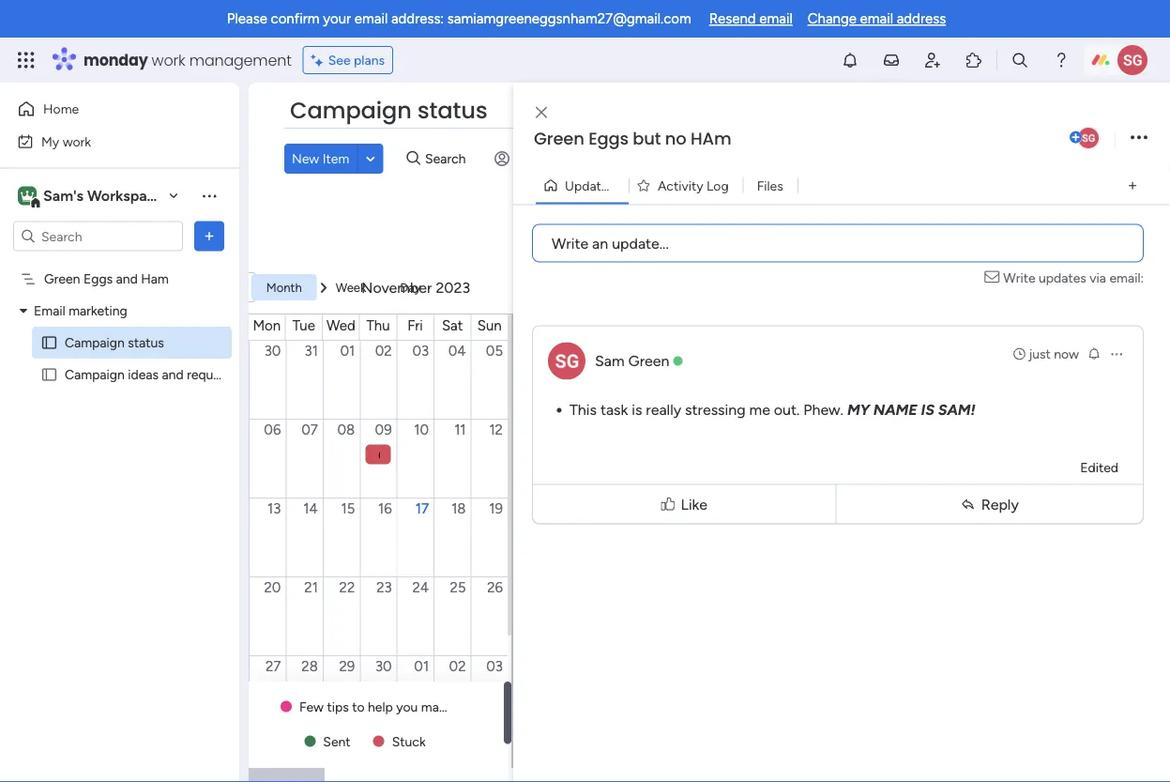 Task type: describe. For each thing, give the bounding box(es) containing it.
0 horizontal spatial options image
[[200, 227, 219, 246]]

is
[[922, 401, 935, 419]]

search everything image
[[1011, 51, 1030, 69]]

wed
[[327, 317, 356, 334]]

please
[[227, 10, 267, 27]]

sent
[[323, 733, 351, 749]]

change
[[808, 10, 857, 27]]

write updates via email:
[[1004, 270, 1144, 286]]

like
[[681, 495, 708, 513]]

see
[[328, 52, 351, 68]]

update...
[[612, 234, 669, 252]]

list box containing green eggs and ham
[[0, 259, 239, 644]]

just now link
[[1012, 345, 1080, 363]]

close image
[[536, 106, 547, 119]]

write for write an update...
[[552, 234, 589, 252]]

status inside list box
[[128, 335, 164, 351]]

fri
[[408, 317, 423, 334]]

inbox image
[[883, 51, 901, 69]]

this task is really stressing me out. phew. my name is sam!
[[570, 401, 976, 419]]

resend email
[[709, 10, 793, 27]]

list arrow image
[[291, 281, 297, 293]]

sam!
[[939, 401, 976, 419]]

task
[[601, 401, 628, 419]]

ideas
[[128, 367, 159, 383]]

workspace selection element
[[18, 184, 165, 209]]

campaign inside campaign status field
[[290, 95, 412, 126]]

notifications image
[[841, 51, 860, 69]]

see plans button
[[303, 46, 393, 74]]

green eggs but no ham
[[534, 127, 732, 151]]

green eggs and ham
[[44, 271, 169, 287]]

please confirm your email address: samiamgreeneggsnham27@gmail.com
[[227, 10, 692, 27]]

updates / 1 button
[[536, 170, 632, 200]]

address
[[897, 10, 946, 27]]

week link
[[321, 274, 381, 300]]

sam green link
[[595, 352, 670, 370]]

your
[[323, 10, 351, 27]]

2 vertical spatial green
[[629, 352, 670, 370]]

envelope o image
[[985, 268, 1004, 288]]

green for green eggs and ham
[[44, 271, 80, 287]]

updates
[[1039, 270, 1087, 286]]

see plans
[[328, 52, 385, 68]]

but
[[633, 127, 661, 151]]

month link
[[251, 274, 317, 300]]

1 email from the left
[[355, 10, 388, 27]]

write for write updates via email:
[[1004, 270, 1036, 286]]

day
[[400, 280, 421, 295]]

new item
[[292, 151, 350, 167]]

status inside campaign status field
[[418, 95, 488, 126]]

campaign status inside list box
[[65, 335, 164, 351]]

campaign status inside field
[[290, 95, 488, 126]]

confirm
[[271, 10, 320, 27]]

2 workspace image from the left
[[21, 185, 34, 206]]

1 horizontal spatial sam green image
[[1118, 45, 1148, 75]]

/
[[618, 177, 623, 193]]

stressing
[[685, 401, 746, 419]]

just
[[1029, 346, 1051, 362]]

out.
[[774, 401, 800, 419]]

my work button
[[11, 126, 202, 156]]

campaign for campaign ideas and requests public board image
[[65, 367, 125, 383]]

1 workspace image from the left
[[18, 185, 37, 206]]

resend email link
[[709, 10, 793, 27]]

work for my
[[63, 133, 91, 149]]

public board image for campaign status
[[40, 334, 58, 352]]

help image
[[1052, 51, 1071, 69]]

dapulse addbtn image
[[1070, 131, 1082, 144]]

and for ideas
[[162, 367, 184, 383]]

me
[[750, 401, 771, 419]]

just now
[[1029, 346, 1080, 362]]

public board image for campaign ideas and requests
[[40, 366, 58, 384]]

activity
[[658, 177, 704, 193]]

eggs for but
[[589, 127, 629, 151]]

november
[[361, 278, 432, 296]]

home
[[43, 101, 79, 117]]

Search in workspace field
[[39, 225, 157, 247]]

ham
[[141, 271, 169, 287]]

monday
[[84, 49, 148, 70]]

month
[[266, 280, 302, 295]]

sam's workspace
[[43, 187, 163, 205]]

an
[[592, 234, 609, 252]]

list arrow image
[[321, 281, 327, 293]]

reminder image
[[1087, 346, 1102, 361]]

filter by person image
[[487, 149, 517, 168]]

change email address link
[[808, 10, 946, 27]]

files button
[[743, 170, 798, 200]]

plans
[[354, 52, 385, 68]]



Task type: locate. For each thing, give the bounding box(es) containing it.
log
[[707, 177, 729, 193]]

Campaign status field
[[285, 95, 492, 127]]

green inside list box
[[44, 271, 80, 287]]

email for change email address
[[861, 10, 894, 27]]

apps image
[[965, 51, 984, 69]]

email:
[[1110, 270, 1144, 286]]

0 vertical spatial eggs
[[589, 127, 629, 151]]

1 vertical spatial work
[[63, 133, 91, 149]]

phew.
[[804, 401, 844, 419]]

is
[[632, 401, 643, 419]]

list box
[[0, 259, 239, 644]]

0 vertical spatial green
[[534, 127, 585, 151]]

caret down image
[[20, 304, 27, 317]]

Green Eggs but no HAm field
[[530, 127, 1067, 151]]

2 email from the left
[[760, 10, 793, 27]]

my
[[848, 401, 870, 419]]

Search field
[[421, 146, 477, 172]]

work inside my work button
[[63, 133, 91, 149]]

green right the 'sam' at the top of page
[[629, 352, 670, 370]]

eggs up marketing
[[83, 271, 113, 287]]

sun
[[478, 317, 502, 334]]

work right monday
[[152, 49, 185, 70]]

1 vertical spatial campaign
[[65, 335, 125, 351]]

samiamgreeneggsnham27@gmail.com
[[448, 10, 692, 27]]

1 horizontal spatial email
[[760, 10, 793, 27]]

write left "an"
[[552, 234, 589, 252]]

0 horizontal spatial and
[[116, 271, 138, 287]]

green inside field
[[534, 127, 585, 151]]

work right my
[[63, 133, 91, 149]]

0 horizontal spatial status
[[128, 335, 164, 351]]

status up search field at top left
[[418, 95, 488, 126]]

status
[[418, 95, 488, 126], [128, 335, 164, 351]]

day link
[[385, 274, 436, 300]]

campaign ideas and requests
[[65, 367, 238, 383]]

now
[[1055, 346, 1080, 362]]

1 vertical spatial status
[[128, 335, 164, 351]]

november 2023
[[361, 278, 471, 296]]

mon
[[253, 317, 281, 334]]

green down close icon
[[534, 127, 585, 151]]

options image
[[1131, 125, 1148, 151], [200, 227, 219, 246], [1110, 346, 1125, 361]]

edited
[[1081, 459, 1119, 475]]

eggs inside green eggs but no ham field
[[589, 127, 629, 151]]

green
[[534, 127, 585, 151], [44, 271, 80, 287], [629, 352, 670, 370]]

reply
[[982, 495, 1019, 513]]

and
[[116, 271, 138, 287], [162, 367, 184, 383]]

thu
[[367, 317, 390, 334]]

0 vertical spatial write
[[552, 234, 589, 252]]

0 horizontal spatial campaign status
[[65, 335, 164, 351]]

sam
[[595, 352, 625, 370]]

campaign status down marketing
[[65, 335, 164, 351]]

email marketing
[[34, 303, 127, 319]]

v2 search image
[[407, 148, 421, 169]]

week
[[336, 280, 366, 295]]

options image down workspace options 'image'
[[200, 227, 219, 246]]

0 vertical spatial options image
[[1131, 125, 1148, 151]]

ham
[[691, 127, 732, 151]]

1 horizontal spatial campaign status
[[290, 95, 488, 126]]

1 horizontal spatial green
[[534, 127, 585, 151]]

0 horizontal spatial email
[[355, 10, 388, 27]]

activity log
[[658, 177, 729, 193]]

new
[[292, 151, 319, 167]]

write
[[552, 234, 589, 252], [1004, 270, 1036, 286]]

home button
[[11, 94, 202, 124]]

options image right reminder image
[[1110, 346, 1125, 361]]

angle down image
[[366, 152, 375, 166]]

dapulse drag 2 image
[[516, 412, 522, 433]]

workspace image
[[18, 185, 37, 206], [21, 185, 34, 206]]

2 horizontal spatial green
[[629, 352, 670, 370]]

2 public board image from the top
[[40, 366, 58, 384]]

0 horizontal spatial eggs
[[83, 271, 113, 287]]

green up email
[[44, 271, 80, 287]]

1 horizontal spatial options image
[[1110, 346, 1125, 361]]

1 vertical spatial eggs
[[83, 271, 113, 287]]

write inside button
[[552, 234, 589, 252]]

1 vertical spatial campaign status
[[65, 335, 164, 351]]

new item button
[[284, 144, 357, 174]]

invite members image
[[924, 51, 943, 69]]

sam's workspace button
[[13, 180, 187, 212]]

eggs for and
[[83, 271, 113, 287]]

0 horizontal spatial write
[[552, 234, 589, 252]]

0 horizontal spatial sam green image
[[1077, 126, 1101, 150]]

management
[[189, 49, 292, 70]]

work for monday
[[152, 49, 185, 70]]

email right your
[[355, 10, 388, 27]]

1 horizontal spatial write
[[1004, 270, 1036, 286]]

0 vertical spatial public board image
[[40, 334, 58, 352]]

campaign status
[[290, 95, 488, 126], [65, 335, 164, 351]]

and for eggs
[[116, 271, 138, 287]]

0 vertical spatial campaign
[[290, 95, 412, 126]]

like button
[[537, 476, 832, 532]]

1 horizontal spatial status
[[418, 95, 488, 126]]

my
[[41, 133, 59, 149]]

0 vertical spatial campaign status
[[290, 95, 488, 126]]

add view image
[[1129, 179, 1137, 192]]

campaign up the item
[[290, 95, 412, 126]]

sat
[[442, 317, 463, 334]]

sam green
[[595, 352, 670, 370]]

1 vertical spatial write
[[1004, 270, 1036, 286]]

files
[[757, 177, 784, 193]]

3 email from the left
[[861, 10, 894, 27]]

resend
[[709, 10, 756, 27]]

eggs left "but"
[[589, 127, 629, 151]]

campaign for public board image corresponding to campaign status
[[65, 335, 125, 351]]

1 horizontal spatial eggs
[[589, 127, 629, 151]]

public board image
[[40, 334, 58, 352], [40, 366, 58, 384]]

1 vertical spatial green
[[44, 271, 80, 287]]

email for resend email
[[760, 10, 793, 27]]

and left 'ham'
[[116, 271, 138, 287]]

workspace options image
[[200, 186, 219, 205]]

email up inbox image at the right top of page
[[861, 10, 894, 27]]

2023
[[436, 278, 471, 296]]

updates
[[565, 177, 615, 193]]

0 vertical spatial status
[[418, 95, 488, 126]]

1 vertical spatial and
[[162, 367, 184, 383]]

write an update... button
[[532, 224, 1144, 262]]

via
[[1090, 270, 1107, 286]]

campaign down marketing
[[65, 335, 125, 351]]

and right ideas
[[162, 367, 184, 383]]

write an update...
[[552, 234, 669, 252]]

2 horizontal spatial email
[[861, 10, 894, 27]]

really
[[646, 401, 682, 419]]

1 horizontal spatial and
[[162, 367, 184, 383]]

1 vertical spatial public board image
[[40, 366, 58, 384]]

1
[[626, 177, 632, 193]]

0 vertical spatial sam green image
[[1118, 45, 1148, 75]]

2 vertical spatial options image
[[1110, 346, 1125, 361]]

email right resend
[[760, 10, 793, 27]]

1 horizontal spatial work
[[152, 49, 185, 70]]

campaign left ideas
[[65, 367, 125, 383]]

0 horizontal spatial work
[[63, 133, 91, 149]]

options image up add view icon
[[1131, 125, 1148, 151]]

monday work management
[[84, 49, 292, 70]]

eggs inside list box
[[83, 271, 113, 287]]

green for green eggs but no ham
[[534, 127, 585, 151]]

marketing
[[69, 303, 127, 319]]

name
[[874, 401, 918, 419]]

workspace
[[87, 187, 163, 205]]

sam's
[[43, 187, 84, 205]]

requests
[[187, 367, 238, 383]]

email
[[355, 10, 388, 27], [760, 10, 793, 27], [861, 10, 894, 27]]

1 vertical spatial sam green image
[[1077, 126, 1101, 150]]

select product image
[[17, 51, 36, 69]]

campaign status up angle down image
[[290, 95, 488, 126]]

email
[[34, 303, 65, 319]]

0 vertical spatial and
[[116, 271, 138, 287]]

reply button
[[841, 489, 1140, 520]]

work
[[152, 49, 185, 70], [63, 133, 91, 149]]

sam green image
[[1118, 45, 1148, 75], [1077, 126, 1101, 150]]

0 vertical spatial work
[[152, 49, 185, 70]]

this
[[570, 401, 597, 419]]

2 vertical spatial campaign
[[65, 367, 125, 383]]

stuck
[[392, 733, 426, 749]]

tue
[[293, 317, 315, 334]]

item
[[323, 151, 350, 167]]

1 public board image from the top
[[40, 334, 58, 352]]

change email address
[[808, 10, 946, 27]]

2 horizontal spatial options image
[[1131, 125, 1148, 151]]

write left updates at the top right of the page
[[1004, 270, 1036, 286]]

1 vertical spatial options image
[[200, 227, 219, 246]]

status up ideas
[[128, 335, 164, 351]]

no
[[665, 127, 687, 151]]

my work
[[41, 133, 91, 149]]

updates / 1
[[565, 177, 632, 193]]

0 horizontal spatial green
[[44, 271, 80, 287]]

campaign
[[290, 95, 412, 126], [65, 335, 125, 351], [65, 367, 125, 383]]



Task type: vqa. For each thing, say whether or not it's contained in the screenshot.
allows
no



